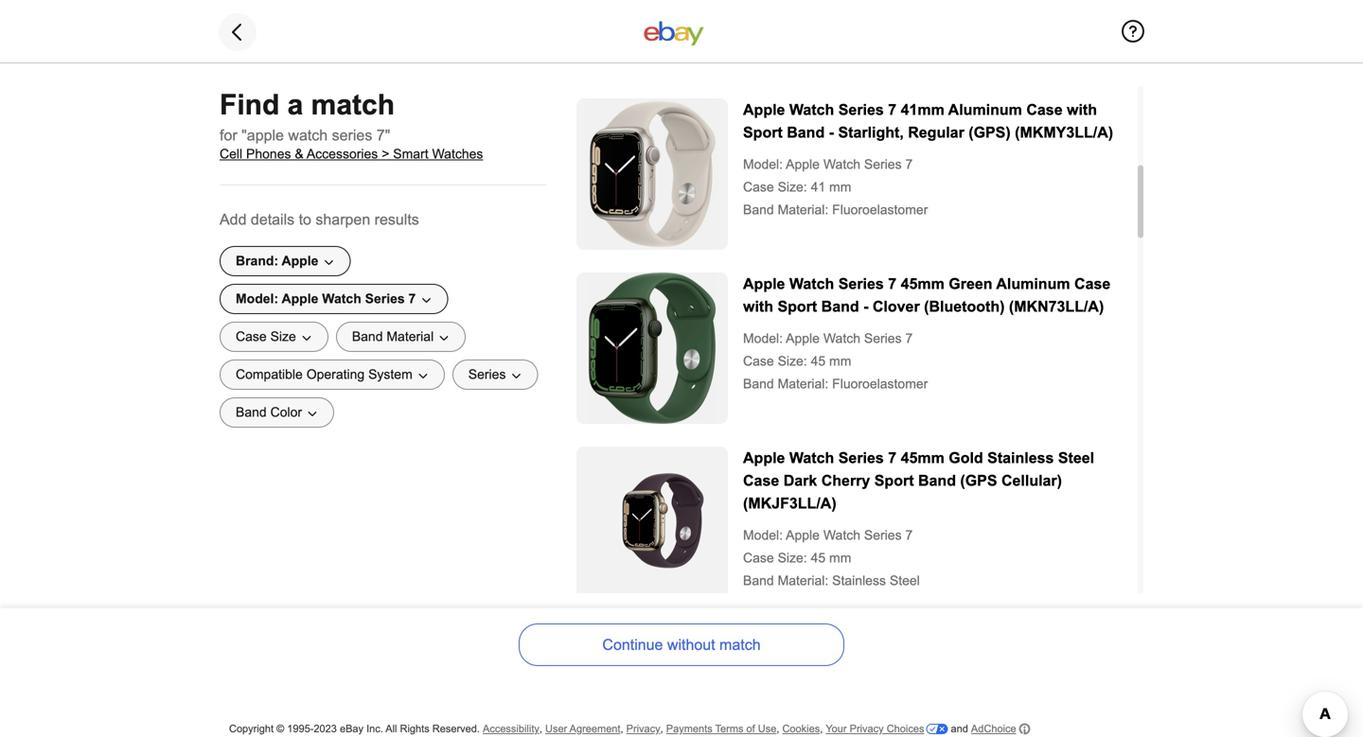 Task type: locate. For each thing, give the bounding box(es) containing it.
size: inside model: apple watch series 7 case size: 45 mm band material: stainless steel
[[778, 551, 807, 566]]

privacy right your
[[850, 723, 884, 735]]

1 vertical spatial 45
[[811, 551, 826, 566]]

0 vertical spatial aluminum
[[948, 101, 1022, 118]]

find a match for "apple watch series 7" cell phones & accessories > smart watches
[[220, 89, 483, 161]]

, left privacy link
[[621, 723, 624, 735]]

match up series
[[311, 89, 395, 121]]

3 model: from the top
[[743, 528, 783, 543]]

45
[[811, 354, 826, 369], [811, 551, 826, 566]]

2 vertical spatial sport
[[875, 472, 914, 490]]

with
[[1067, 101, 1097, 118], [743, 298, 774, 315]]

series up starlight,
[[839, 101, 884, 118]]

case
[[1027, 101, 1063, 118], [743, 180, 774, 195], [1075, 276, 1111, 293], [743, 354, 774, 369], [743, 472, 779, 490], [743, 551, 774, 566]]

sport up model: apple watch series 7 case size: 41 mm band material: fluoroelastomer
[[743, 124, 783, 141]]

45mm
[[901, 276, 945, 293], [901, 450, 945, 467]]

sport up model: apple watch series 7 case size: 45 mm band material: fluoroelastomer
[[778, 298, 817, 315]]

- left starlight,
[[829, 124, 834, 141]]

45mm for band
[[901, 450, 945, 467]]

, left cookies
[[777, 723, 780, 735]]

results
[[375, 211, 419, 228]]

apple watch series 7  45mm  gold stainless steel case dark cherry sport band (gps cellular) (mkjf3ll/a)
[[743, 450, 1095, 512]]

mm for band
[[829, 354, 852, 369]]

7 inside model: apple watch series 7 case size: 41 mm band material: fluoroelastomer
[[906, 157, 913, 172]]

, left payments
[[661, 723, 663, 735]]

mm for cherry
[[829, 551, 852, 566]]

1 material: from the top
[[778, 203, 829, 217]]

1 vertical spatial aluminum
[[996, 276, 1070, 293]]

material: for sport
[[778, 377, 829, 392]]

cookies link
[[783, 723, 820, 736]]

model: apple watch series 7 case size: 45 mm band material: fluoroelastomer
[[743, 331, 928, 392]]

1 vertical spatial material:
[[778, 377, 829, 392]]

-
[[829, 124, 834, 141], [864, 298, 869, 315]]

1 size: from the top
[[778, 180, 807, 195]]

mm
[[829, 180, 852, 195], [829, 354, 852, 369], [829, 551, 852, 566]]

(mkmy3ll/a)
[[1015, 124, 1114, 141]]

0 vertical spatial mm
[[829, 180, 852, 195]]

2 privacy from the left
[[850, 723, 884, 735]]

series down clover
[[864, 331, 902, 346]]

fluoroelastomer inside model: apple watch series 7 case size: 45 mm band material: fluoroelastomer
[[832, 377, 928, 392]]

size: inside model: apple watch series 7 case size: 45 mm band material: fluoroelastomer
[[778, 354, 807, 369]]

,
[[540, 723, 542, 735], [621, 723, 624, 735], [661, 723, 663, 735], [777, 723, 780, 735], [820, 723, 823, 735]]

45mm inside 'apple watch series 7  45mm  gold stainless steel case dark cherry sport band (gps cellular) (mkjf3ll/a)'
[[901, 450, 945, 467]]

1 vertical spatial model:
[[743, 331, 783, 346]]

size: for dark
[[778, 551, 807, 566]]

steel inside 'apple watch series 7  45mm  gold stainless steel case dark cherry sport band (gps cellular) (mkjf3ll/a)'
[[1058, 450, 1095, 467]]

add
[[220, 211, 247, 228]]

starlight,
[[838, 124, 904, 141]]

your
[[826, 723, 847, 735]]

7 inside apple watch series 7 45mm green aluminum case with sport band - clover (bluetooth) (mkn73ll/a)
[[888, 276, 897, 293]]

1 model: from the top
[[743, 157, 783, 172]]

3 material: from the top
[[778, 574, 829, 588]]

2 vertical spatial size:
[[778, 551, 807, 566]]

apple
[[743, 101, 785, 118], [786, 157, 820, 172], [743, 276, 785, 293], [786, 331, 820, 346], [743, 450, 785, 467], [786, 528, 820, 543]]

7 inside 'apple watch series 7  45mm  gold stainless steel case dark cherry sport band (gps cellular) (mkjf3ll/a)'
[[888, 450, 897, 467]]

watch inside apple watch series 7 41mm aluminum case with sport band - starlight, regular (gps) (mkmy3ll/a)
[[790, 101, 834, 118]]

2 45mm from the top
[[901, 450, 945, 467]]

2 model: from the top
[[743, 331, 783, 346]]

sport inside 'apple watch series 7  45mm  gold stainless steel case dark cherry sport band (gps cellular) (mkjf3ll/a)'
[[875, 472, 914, 490]]

series inside apple watch series 7 41mm aluminum case with sport band - starlight, regular (gps) (mkmy3ll/a)
[[839, 101, 884, 118]]

use
[[758, 723, 777, 735]]

sport right cherry
[[875, 472, 914, 490]]

comment about your experience on this page. image
[[1122, 20, 1145, 43]]

1 horizontal spatial with
[[1067, 101, 1097, 118]]

steel
[[1058, 450, 1095, 467], [890, 574, 920, 588]]

0 vertical spatial stainless
[[988, 450, 1054, 467]]

7 left 41mm
[[888, 101, 897, 118]]

0 vertical spatial 45
[[811, 354, 826, 369]]

0 vertical spatial 45mm
[[901, 276, 945, 293]]

green
[[949, 276, 993, 293]]

2 vertical spatial model:
[[743, 528, 783, 543]]

fluoroelastomer for starlight,
[[832, 203, 928, 217]]

payments
[[666, 723, 713, 735]]

band inside model: apple watch series 7 case size: 41 mm band material: fluoroelastomer
[[743, 203, 774, 217]]

©
[[277, 723, 284, 735]]

1 vertical spatial match
[[720, 637, 761, 654]]

(mkjf3ll/a)
[[743, 495, 837, 512]]

1 horizontal spatial steel
[[1058, 450, 1095, 467]]

7 up clover
[[888, 276, 897, 293]]

0 vertical spatial sport
[[743, 124, 783, 141]]

1 vertical spatial fluoroelastomer
[[832, 377, 928, 392]]

0 vertical spatial size:
[[778, 180, 807, 195]]

2 fluoroelastomer from the top
[[832, 377, 928, 392]]

series
[[332, 127, 372, 144]]

of
[[747, 723, 755, 735]]

material: inside model: apple watch series 7 case size: 45 mm band material: fluoroelastomer
[[778, 377, 829, 392]]

3 mm from the top
[[829, 551, 852, 566]]

- left clover
[[864, 298, 869, 315]]

privacy
[[626, 723, 661, 735], [850, 723, 884, 735]]

and
[[951, 723, 969, 735]]

0 horizontal spatial with
[[743, 298, 774, 315]]

match for a
[[311, 89, 395, 121]]

1 vertical spatial 45mm
[[901, 450, 945, 467]]

- inside apple watch series 7 45mm green aluminum case with sport band - clover (bluetooth) (mkn73ll/a)
[[864, 298, 869, 315]]

add details to sharpen results
[[220, 211, 419, 228]]

2 mm from the top
[[829, 354, 852, 369]]

model: inside model: apple watch series 7 case size: 45 mm band material: fluoroelastomer
[[743, 331, 783, 346]]

0 vertical spatial steel
[[1058, 450, 1095, 467]]

privacy left payments
[[626, 723, 661, 735]]

1 45mm from the top
[[901, 276, 945, 293]]

series
[[839, 101, 884, 118], [864, 157, 902, 172], [839, 276, 884, 293], [864, 331, 902, 346], [839, 450, 884, 467], [864, 528, 902, 543]]

7 down 'apple watch series 7  45mm  gold stainless steel case dark cherry sport band (gps cellular) (mkjf3ll/a)'
[[906, 528, 913, 543]]

match inside button
[[720, 637, 761, 654]]

find
[[220, 89, 280, 121]]

sport
[[743, 124, 783, 141], [778, 298, 817, 315], [875, 472, 914, 490]]

7 down regular
[[906, 157, 913, 172]]

3 size: from the top
[[778, 551, 807, 566]]

band inside model: apple watch series 7 case size: 45 mm band material: stainless steel
[[743, 574, 774, 588]]

aluminum up (mkn73ll/a)
[[996, 276, 1070, 293]]

all
[[386, 723, 397, 735]]

to
[[299, 211, 311, 228]]

0 horizontal spatial stainless
[[832, 574, 886, 588]]

aluminum up (gps)
[[948, 101, 1022, 118]]

watch inside 'apple watch series 7  45mm  gold stainless steel case dark cherry sport band (gps cellular) (mkjf3ll/a)'
[[790, 450, 834, 467]]

1 horizontal spatial -
[[864, 298, 869, 315]]

45mm up clover
[[901, 276, 945, 293]]

, left your
[[820, 723, 823, 735]]

0 vertical spatial -
[[829, 124, 834, 141]]

model: inside model: apple watch series 7 case size: 41 mm band material: fluoroelastomer
[[743, 157, 783, 172]]

0 vertical spatial model:
[[743, 157, 783, 172]]

45 inside model: apple watch series 7 case size: 45 mm band material: fluoroelastomer
[[811, 354, 826, 369]]

2 vertical spatial mm
[[829, 551, 852, 566]]

1 privacy from the left
[[626, 723, 661, 735]]

band inside model: apple watch series 7 case size: 45 mm band material: fluoroelastomer
[[743, 377, 774, 392]]

2 size: from the top
[[778, 354, 807, 369]]

model:
[[743, 157, 783, 172], [743, 331, 783, 346], [743, 528, 783, 543]]

7 left gold
[[888, 450, 897, 467]]

choices
[[887, 723, 925, 735]]

apple inside model: apple watch series 7 case size: 45 mm band material: fluoroelastomer
[[786, 331, 820, 346]]

series up cherry
[[839, 450, 884, 467]]

7
[[888, 101, 897, 118], [906, 157, 913, 172], [888, 276, 897, 293], [906, 331, 913, 346], [888, 450, 897, 467], [906, 528, 913, 543]]

band for model: apple watch series 7 case size: 45 mm band material: stainless steel
[[743, 574, 774, 588]]

clover
[[873, 298, 920, 315]]

0 vertical spatial match
[[311, 89, 395, 121]]

1 vertical spatial size:
[[778, 354, 807, 369]]

stainless
[[988, 450, 1054, 467], [832, 574, 886, 588]]

45 inside model: apple watch series 7 case size: 45 mm band material: stainless steel
[[811, 551, 826, 566]]

series down starlight,
[[864, 157, 902, 172]]

1995-
[[287, 723, 314, 735]]

1 vertical spatial mm
[[829, 354, 852, 369]]

copyright © 1995-2023 ebay inc. all rights reserved. accessibility , user agreement , privacy , payments terms of use , cookies , your privacy choices
[[229, 723, 925, 735]]

continue without match
[[603, 637, 761, 654]]

3 , from the left
[[661, 723, 663, 735]]

material: inside model: apple watch series 7 case size: 45 mm band material: stainless steel
[[778, 574, 829, 588]]

1 vertical spatial steel
[[890, 574, 920, 588]]

fluoroelastomer for -
[[832, 377, 928, 392]]

watch inside apple watch series 7 45mm green aluminum case with sport band - clover (bluetooth) (mkn73ll/a)
[[790, 276, 834, 293]]

watches
[[432, 147, 483, 161]]

model: apple watch series 7 case size: 41 mm band material: fluoroelastomer
[[743, 157, 928, 217]]

size: inside model: apple watch series 7 case size: 41 mm band material: fluoroelastomer
[[778, 180, 807, 195]]

terms
[[715, 723, 744, 735]]

band inside apple watch series 7 41mm aluminum case with sport band - starlight, regular (gps) (mkmy3ll/a)
[[787, 124, 825, 141]]

fluoroelastomer down starlight,
[[832, 203, 928, 217]]

sport inside apple watch series 7 41mm aluminum case with sport band - starlight, regular (gps) (mkmy3ll/a)
[[743, 124, 783, 141]]

1 , from the left
[[540, 723, 542, 735]]

user agreement link
[[545, 723, 621, 736]]

45mm inside apple watch series 7 45mm green aluminum case with sport band - clover (bluetooth) (mkn73ll/a)
[[901, 276, 945, 293]]

size: for band
[[778, 180, 807, 195]]

reserved.
[[432, 723, 480, 735]]

1 fluoroelastomer from the top
[[832, 203, 928, 217]]

0 vertical spatial with
[[1067, 101, 1097, 118]]

1 mm from the top
[[829, 180, 852, 195]]

45mm left gold
[[901, 450, 945, 467]]

2 material: from the top
[[778, 377, 829, 392]]

2 , from the left
[[621, 723, 624, 735]]

match inside the find a match for "apple watch series 7" cell phones & accessories > smart watches
[[311, 89, 395, 121]]

1 vertical spatial stainless
[[832, 574, 886, 588]]

stainless inside model: apple watch series 7 case size: 45 mm band material: stainless steel
[[832, 574, 886, 588]]

rights
[[400, 723, 430, 735]]

band
[[787, 124, 825, 141], [743, 203, 774, 217], [822, 298, 859, 315], [743, 377, 774, 392], [918, 472, 956, 490], [743, 574, 774, 588]]

0 horizontal spatial -
[[829, 124, 834, 141]]

, left user
[[540, 723, 542, 735]]

0 vertical spatial fluoroelastomer
[[832, 203, 928, 217]]

series down 'apple watch series 7  45mm  gold stainless steel case dark cherry sport band (gps cellular) (mkjf3ll/a)'
[[864, 528, 902, 543]]

stainless inside 'apple watch series 7  45mm  gold stainless steel case dark cherry sport band (gps cellular) (mkjf3ll/a)'
[[988, 450, 1054, 467]]

1 horizontal spatial match
[[720, 637, 761, 654]]

watch inside model: apple watch series 7 case size: 45 mm band material: fluoroelastomer
[[824, 331, 861, 346]]

material: inside model: apple watch series 7 case size: 41 mm band material: fluoroelastomer
[[778, 203, 829, 217]]

match right without
[[720, 637, 761, 654]]

sharpen
[[316, 211, 370, 228]]

continue
[[603, 637, 663, 654]]

1 vertical spatial with
[[743, 298, 774, 315]]

details
[[251, 211, 295, 228]]

without
[[667, 637, 715, 654]]

model: for apple watch series 7  45mm  gold stainless steel case dark cherry sport band (gps cellular) (mkjf3ll/a)
[[743, 528, 783, 543]]

mm inside model: apple watch series 7 case size: 45 mm band material: fluoroelastomer
[[829, 354, 852, 369]]

model: inside model: apple watch series 7 case size: 45 mm band material: stainless steel
[[743, 528, 783, 543]]

(gps)
[[969, 124, 1011, 141]]

0 vertical spatial material:
[[778, 203, 829, 217]]

model: for apple watch series 7 41mm aluminum case with sport band - starlight, regular (gps) (mkmy3ll/a)
[[743, 157, 783, 172]]

match
[[311, 89, 395, 121], [720, 637, 761, 654]]

0 horizontal spatial match
[[311, 89, 395, 121]]

aluminum
[[948, 101, 1022, 118], [996, 276, 1070, 293]]

material:
[[778, 203, 829, 217], [778, 377, 829, 392], [778, 574, 829, 588]]

series inside model: apple watch series 7 case size: 45 mm band material: fluoroelastomer
[[864, 331, 902, 346]]

1 horizontal spatial stainless
[[988, 450, 1054, 467]]

4 , from the left
[[777, 723, 780, 735]]

fluoroelastomer inside model: apple watch series 7 case size: 41 mm band material: fluoroelastomer
[[832, 203, 928, 217]]

apple watch series 7 41mm aluminum case with sport band - starlight, regular (gps) (mkmy3ll/a)
[[743, 101, 1114, 141]]

1 vertical spatial sport
[[778, 298, 817, 315]]

regular
[[908, 124, 965, 141]]

mm inside model: apple watch series 7 case size: 41 mm band material: fluoroelastomer
[[829, 180, 852, 195]]

7 inside model: apple watch series 7 case size: 45 mm band material: stainless steel
[[906, 528, 913, 543]]

apple inside model: apple watch series 7 case size: 41 mm band material: fluoroelastomer
[[786, 157, 820, 172]]

"apple
[[242, 127, 284, 144]]

case inside model: apple watch series 7 case size: 45 mm band material: fluoroelastomer
[[743, 354, 774, 369]]

0 horizontal spatial privacy
[[626, 723, 661, 735]]

2 45 from the top
[[811, 551, 826, 566]]

fluoroelastomer
[[832, 203, 928, 217], [832, 377, 928, 392]]

7 down clover
[[906, 331, 913, 346]]

2 vertical spatial material:
[[778, 574, 829, 588]]

0 horizontal spatial steel
[[890, 574, 920, 588]]

apple inside 'apple watch series 7  45mm  gold stainless steel case dark cherry sport band (gps cellular) (mkjf3ll/a)'
[[743, 450, 785, 467]]

watch
[[790, 101, 834, 118], [824, 157, 861, 172], [790, 276, 834, 293], [824, 331, 861, 346], [790, 450, 834, 467], [824, 528, 861, 543]]

series up clover
[[839, 276, 884, 293]]

mm inside model: apple watch series 7 case size: 45 mm band material: stainless steel
[[829, 551, 852, 566]]

1 45 from the top
[[811, 354, 826, 369]]

1 horizontal spatial privacy
[[850, 723, 884, 735]]

size:
[[778, 180, 807, 195], [778, 354, 807, 369], [778, 551, 807, 566]]

privacy link
[[626, 723, 661, 736]]

fluoroelastomer down clover
[[832, 377, 928, 392]]

1 vertical spatial -
[[864, 298, 869, 315]]



Task type: vqa. For each thing, say whether or not it's contained in the screenshot.
"Zip"
no



Task type: describe. For each thing, give the bounding box(es) containing it.
model: apple watch series 7 case size: 45 mm band material: stainless steel
[[743, 528, 920, 588]]

case inside model: apple watch series 7 case size: 41 mm band material: fluoroelastomer
[[743, 180, 774, 195]]

band for model: apple watch series 7 case size: 45 mm band material: fluoroelastomer
[[743, 377, 774, 392]]

model: for apple watch series 7 45mm green aluminum case with sport band - clover (bluetooth) (mkn73ll/a)
[[743, 331, 783, 346]]

case inside 'apple watch series 7  45mm  gold stainless steel case dark cherry sport band (gps cellular) (mkjf3ll/a)'
[[743, 472, 779, 490]]

45mm for clover
[[901, 276, 945, 293]]

adchoice link
[[971, 722, 1031, 737]]

payments terms of use link
[[666, 723, 777, 736]]

case inside apple watch series 7 45mm green aluminum case with sport band - clover (bluetooth) (mkn73ll/a)
[[1075, 276, 1111, 293]]

material: for band
[[778, 203, 829, 217]]

a
[[288, 89, 303, 121]]

(bluetooth)
[[924, 298, 1005, 315]]

cellular)
[[1002, 472, 1062, 490]]

copyright
[[229, 723, 274, 735]]

(gps
[[960, 472, 998, 490]]

- inside apple watch series 7 41mm aluminum case with sport band - starlight, regular (gps) (mkmy3ll/a)
[[829, 124, 834, 141]]

user
[[545, 723, 567, 735]]

2023
[[314, 723, 337, 735]]

apple inside apple watch series 7 41mm aluminum case with sport band - starlight, regular (gps) (mkmy3ll/a)
[[743, 101, 785, 118]]

apple inside model: apple watch series 7 case size: 45 mm band material: stainless steel
[[786, 528, 820, 543]]

band inside 'apple watch series 7  45mm  gold stainless steel case dark cherry sport band (gps cellular) (mkjf3ll/a)'
[[918, 472, 956, 490]]

and adchoice
[[948, 723, 1017, 735]]

sport inside apple watch series 7 45mm green aluminum case with sport band - clover (bluetooth) (mkn73ll/a)
[[778, 298, 817, 315]]

mm for -
[[829, 180, 852, 195]]

aluminum inside apple watch series 7 41mm aluminum case with sport band - starlight, regular (gps) (mkmy3ll/a)
[[948, 101, 1022, 118]]

cell phones & accessories > smart watches button
[[220, 147, 483, 162]]

with inside apple watch series 7 41mm aluminum case with sport band - starlight, regular (gps) (mkmy3ll/a)
[[1067, 101, 1097, 118]]

steel inside model: apple watch series 7 case size: 45 mm band material: stainless steel
[[890, 574, 920, 588]]

band for model: apple watch series 7 case size: 41 mm band material: fluoroelastomer
[[743, 203, 774, 217]]

smart
[[393, 147, 429, 161]]

case inside model: apple watch series 7 case size: 45 mm band material: stainless steel
[[743, 551, 774, 566]]

apple inside apple watch series 7 45mm green aluminum case with sport band - clover (bluetooth) (mkn73ll/a)
[[743, 276, 785, 293]]

inc.
[[367, 723, 383, 735]]

cherry
[[822, 472, 870, 490]]

size: for sport
[[778, 354, 807, 369]]

(mkn73ll/a)
[[1009, 298, 1104, 315]]

band for apple watch series 7 41mm aluminum case with sport band - starlight, regular (gps) (mkmy3ll/a)
[[787, 124, 825, 141]]

series inside model: apple watch series 7 case size: 41 mm band material: fluoroelastomer
[[864, 157, 902, 172]]

7"
[[377, 127, 390, 144]]

41mm
[[901, 101, 945, 118]]

continue without match button
[[519, 624, 845, 667]]

>
[[382, 147, 390, 161]]

series inside apple watch series 7 45mm green aluminum case with sport band - clover (bluetooth) (mkn73ll/a)
[[839, 276, 884, 293]]

watch inside model: apple watch series 7 case size: 41 mm band material: fluoroelastomer
[[824, 157, 861, 172]]

7 inside apple watch series 7 41mm aluminum case with sport band - starlight, regular (gps) (mkmy3ll/a)
[[888, 101, 897, 118]]

dark
[[784, 472, 817, 490]]

case inside apple watch series 7 41mm aluminum case with sport band - starlight, regular (gps) (mkmy3ll/a)
[[1027, 101, 1063, 118]]

watch inside model: apple watch series 7 case size: 45 mm band material: stainless steel
[[824, 528, 861, 543]]

agreement
[[570, 723, 621, 735]]

your privacy choices link
[[826, 723, 948, 736]]

45 for sport
[[811, 354, 826, 369]]

cell
[[220, 147, 243, 161]]

with inside apple watch series 7 45mm green aluminum case with sport band - clover (bluetooth) (mkn73ll/a)
[[743, 298, 774, 315]]

&
[[295, 147, 304, 161]]

aluminum inside apple watch series 7 45mm green aluminum case with sport band - clover (bluetooth) (mkn73ll/a)
[[996, 276, 1070, 293]]

phones
[[246, 147, 291, 161]]

41
[[811, 180, 826, 195]]

add details group
[[220, 246, 546, 436]]

adchoice
[[971, 723, 1017, 735]]

for
[[220, 127, 237, 144]]

gold
[[949, 450, 983, 467]]

cookies
[[783, 723, 820, 735]]

accessibility
[[483, 723, 540, 735]]

5 , from the left
[[820, 723, 823, 735]]

band inside apple watch series 7 45mm green aluminum case with sport band - clover (bluetooth) (mkn73ll/a)
[[822, 298, 859, 315]]

45 for dark
[[811, 551, 826, 566]]

series inside model: apple watch series 7 case size: 45 mm band material: stainless steel
[[864, 528, 902, 543]]

apple watch series 7 45mm green aluminum case with sport band - clover (bluetooth) (mkn73ll/a)
[[743, 276, 1111, 315]]

watch
[[288, 127, 328, 144]]

7 inside model: apple watch series 7 case size: 45 mm band material: fluoroelastomer
[[906, 331, 913, 346]]

accessories
[[307, 147, 378, 161]]

ebay
[[340, 723, 364, 735]]

accessibility link
[[483, 723, 540, 736]]

match for without
[[720, 637, 761, 654]]

series inside 'apple watch series 7  45mm  gold stainless steel case dark cherry sport band (gps cellular) (mkjf3ll/a)'
[[839, 450, 884, 467]]

material: for dark
[[778, 574, 829, 588]]



